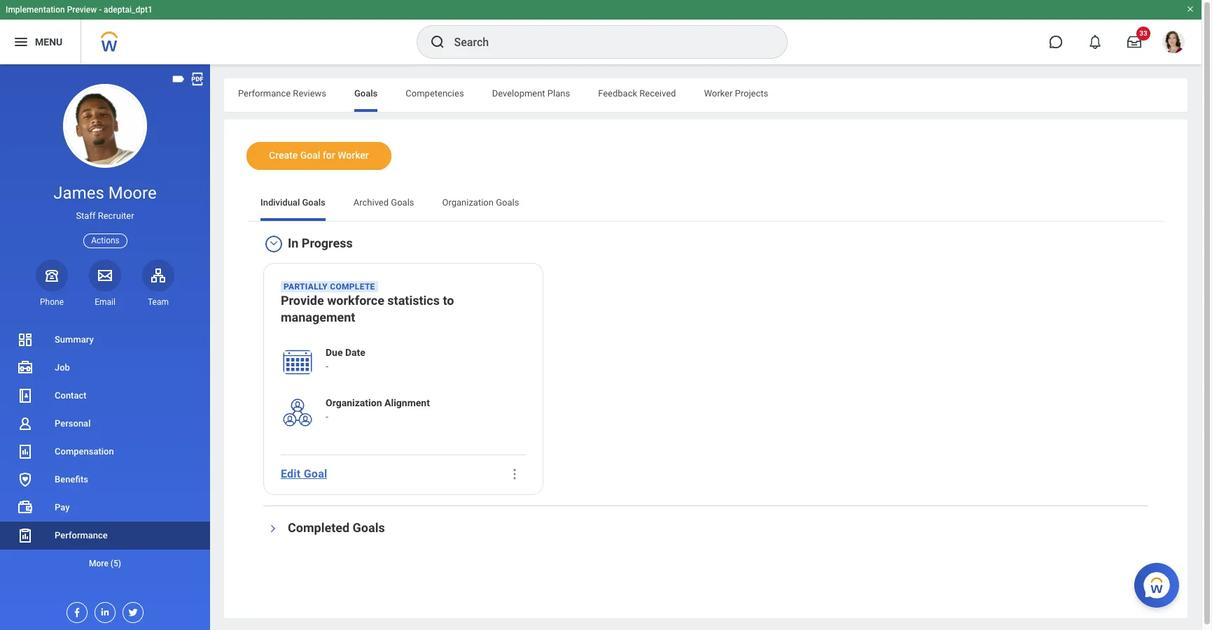 Task type: vqa. For each thing, say whether or not it's contained in the screenshot.
Available Fields
no



Task type: locate. For each thing, give the bounding box(es) containing it.
chevron down image
[[265, 239, 282, 249], [268, 521, 278, 538]]

personal image
[[17, 416, 34, 433]]

organization for organization goals
[[442, 197, 494, 208]]

compensation link
[[0, 438, 210, 466]]

- inside menu banner
[[99, 5, 102, 15]]

summary
[[55, 335, 94, 345]]

- right preview
[[99, 5, 102, 15]]

performance for performance
[[55, 531, 108, 541]]

archived goals
[[353, 197, 414, 208]]

phone
[[40, 297, 64, 307]]

due
[[326, 347, 343, 358]]

goal left the for
[[300, 150, 320, 161]]

benefits link
[[0, 466, 210, 494]]

organization alignment -
[[326, 398, 430, 423]]

view printable version (pdf) image
[[190, 71, 205, 87]]

0 vertical spatial chevron down image
[[265, 239, 282, 249]]

received
[[639, 88, 676, 99]]

performance inside list
[[55, 531, 108, 541]]

0 horizontal spatial organization
[[326, 398, 382, 409]]

completed
[[288, 521, 349, 536]]

- inside due date -
[[326, 361, 328, 372]]

chevron down image left completed
[[268, 521, 278, 538]]

- for organization
[[326, 412, 328, 423]]

more (5)
[[89, 559, 121, 569]]

pay link
[[0, 494, 210, 522]]

organization
[[442, 197, 494, 208], [326, 398, 382, 409]]

for
[[323, 150, 335, 161]]

implementation preview -   adeptai_dpt1
[[6, 5, 153, 15]]

goal inside button
[[304, 468, 327, 481]]

0 horizontal spatial performance
[[55, 531, 108, 541]]

related actions vertical image
[[508, 468, 522, 482]]

2 vertical spatial -
[[326, 412, 328, 423]]

phone image
[[42, 267, 62, 284]]

mail image
[[97, 267, 113, 284]]

alignment
[[384, 398, 430, 409]]

performance inside tab list
[[238, 88, 291, 99]]

chevron down image inside in progress group
[[265, 239, 282, 249]]

1 horizontal spatial performance
[[238, 88, 291, 99]]

phone james moore element
[[36, 297, 68, 308]]

0 vertical spatial performance
[[238, 88, 291, 99]]

more
[[89, 559, 108, 569]]

tab list
[[224, 78, 1187, 112], [246, 188, 1165, 221]]

profile logan mcneil image
[[1162, 31, 1185, 56]]

to
[[443, 293, 454, 308]]

organization goals
[[442, 197, 519, 208]]

performance up more
[[55, 531, 108, 541]]

implementation
[[6, 5, 65, 15]]

1 vertical spatial organization
[[326, 398, 382, 409]]

worker left projects
[[704, 88, 733, 99]]

0 vertical spatial organization
[[442, 197, 494, 208]]

chevron down image for in progress
[[265, 239, 282, 249]]

1 vertical spatial worker
[[338, 150, 369, 161]]

performance for performance reviews
[[238, 88, 291, 99]]

0 horizontal spatial worker
[[338, 150, 369, 161]]

completed goals button
[[288, 521, 385, 536]]

reviews
[[293, 88, 326, 99]]

1 vertical spatial tab list
[[246, 188, 1165, 221]]

due date -
[[326, 347, 365, 372]]

goal
[[300, 150, 320, 161], [304, 468, 327, 481]]

0 vertical spatial worker
[[704, 88, 733, 99]]

personal
[[55, 419, 91, 429]]

list
[[0, 326, 210, 578]]

progress
[[302, 236, 353, 251]]

team
[[148, 297, 169, 307]]

recruiter
[[98, 211, 134, 221]]

completed goals
[[288, 521, 385, 536]]

menu button
[[0, 20, 81, 64]]

worker right the for
[[338, 150, 369, 161]]

partially
[[284, 282, 328, 292]]

partially complete provide workforce statistics to management
[[281, 282, 454, 325]]

goals for organization goals
[[496, 197, 519, 208]]

-
[[99, 5, 102, 15], [326, 361, 328, 372], [326, 412, 328, 423]]

individual
[[260, 197, 300, 208]]

0 vertical spatial goal
[[300, 150, 320, 161]]

0 vertical spatial tab list
[[224, 78, 1187, 112]]

in progress group
[[263, 235, 1148, 496]]

1 horizontal spatial worker
[[704, 88, 733, 99]]

moore
[[108, 183, 157, 203]]

goals for completed goals
[[353, 521, 385, 536]]

search image
[[429, 34, 446, 50]]

benefits image
[[17, 472, 34, 489]]

chevron down image left in
[[265, 239, 282, 249]]

contact
[[55, 391, 87, 401]]

- inside organization alignment -
[[326, 412, 328, 423]]

performance
[[238, 88, 291, 99], [55, 531, 108, 541]]

worker
[[704, 88, 733, 99], [338, 150, 369, 161]]

email
[[95, 297, 115, 307]]

tag image
[[171, 71, 186, 87]]

team james moore element
[[142, 297, 174, 308]]

1 vertical spatial goal
[[304, 468, 327, 481]]

team link
[[142, 260, 174, 308]]

- down due
[[326, 361, 328, 372]]

compensation
[[55, 447, 114, 457]]

tab list containing performance reviews
[[224, 78, 1187, 112]]

goal inside "button"
[[300, 150, 320, 161]]

33 button
[[1119, 27, 1150, 57]]

1 horizontal spatial organization
[[442, 197, 494, 208]]

menu banner
[[0, 0, 1201, 64]]

twitter image
[[123, 604, 139, 619]]

0 vertical spatial -
[[99, 5, 102, 15]]

- for due
[[326, 361, 328, 372]]

1 vertical spatial chevron down image
[[268, 521, 278, 538]]

1 vertical spatial performance
[[55, 531, 108, 541]]

33
[[1139, 29, 1147, 37]]

provide
[[281, 293, 324, 308]]

performance reviews
[[238, 88, 326, 99]]

goals for individual goals
[[302, 197, 325, 208]]

complete
[[330, 282, 375, 292]]

performance left reviews
[[238, 88, 291, 99]]

create goal for worker
[[269, 150, 369, 161]]

inbox large image
[[1127, 35, 1141, 49]]

goal right edit
[[304, 468, 327, 481]]

1 vertical spatial -
[[326, 361, 328, 372]]

statistics
[[387, 293, 440, 308]]

goals
[[354, 88, 378, 99], [302, 197, 325, 208], [391, 197, 414, 208], [496, 197, 519, 208], [353, 521, 385, 536]]

goal for create
[[300, 150, 320, 161]]

- down due date -
[[326, 412, 328, 423]]

organization inside organization alignment -
[[326, 398, 382, 409]]

pay
[[55, 503, 70, 513]]



Task type: describe. For each thing, give the bounding box(es) containing it.
worker inside "button"
[[338, 150, 369, 161]]

development plans
[[492, 88, 570, 99]]

more (5) button
[[0, 550, 210, 578]]

development
[[492, 88, 545, 99]]

menu
[[35, 36, 62, 47]]

plans
[[547, 88, 570, 99]]

worker projects
[[704, 88, 768, 99]]

james moore
[[53, 183, 157, 203]]

view team image
[[150, 267, 167, 284]]

projects
[[735, 88, 768, 99]]

Search Workday  search field
[[454, 27, 758, 57]]

staff
[[76, 211, 96, 221]]

justify image
[[13, 34, 29, 50]]

email james moore element
[[89, 297, 121, 308]]

close environment banner image
[[1186, 5, 1194, 13]]

contact image
[[17, 388, 34, 405]]

- for implementation
[[99, 5, 102, 15]]

performance image
[[17, 528, 34, 545]]

list containing summary
[[0, 326, 210, 578]]

competencies
[[406, 88, 464, 99]]

staff recruiter
[[76, 211, 134, 221]]

james
[[53, 183, 104, 203]]

edit goal
[[281, 468, 327, 481]]

phone button
[[36, 260, 68, 308]]

organization for organization alignment -
[[326, 398, 382, 409]]

date
[[345, 347, 365, 358]]

preview
[[67, 5, 97, 15]]

job image
[[17, 360, 34, 377]]

edit
[[281, 468, 301, 481]]

contact link
[[0, 382, 210, 410]]

personal link
[[0, 410, 210, 438]]

job
[[55, 363, 70, 373]]

email button
[[89, 260, 121, 308]]

goals for archived goals
[[391, 197, 414, 208]]

facebook image
[[67, 604, 83, 619]]

management
[[281, 310, 355, 325]]

benefits
[[55, 475, 88, 485]]

workforce
[[327, 293, 384, 308]]

chevron down image for completed goals
[[268, 521, 278, 538]]

create
[[269, 150, 298, 161]]

more (5) button
[[0, 556, 210, 573]]

goal for edit
[[304, 468, 327, 481]]

edit goal button
[[275, 461, 333, 489]]

create goal for worker button
[[246, 142, 391, 170]]

pay image
[[17, 500, 34, 517]]

summary link
[[0, 326, 210, 354]]

individual goals
[[260, 197, 325, 208]]

provide workforce statistics to management element
[[281, 293, 526, 329]]

summary image
[[17, 332, 34, 349]]

(5)
[[110, 559, 121, 569]]

actions button
[[83, 234, 127, 248]]

linkedin image
[[95, 604, 111, 618]]

feedback
[[598, 88, 637, 99]]

in
[[288, 236, 299, 251]]

performance link
[[0, 522, 210, 550]]

navigation pane region
[[0, 64, 210, 631]]

in progress
[[288, 236, 353, 251]]

in progress button
[[288, 236, 353, 251]]

worker inside tab list
[[704, 88, 733, 99]]

actions
[[91, 236, 120, 245]]

tab list containing individual goals
[[246, 188, 1165, 221]]

job link
[[0, 354, 210, 382]]

compensation image
[[17, 444, 34, 461]]

notifications large image
[[1088, 35, 1102, 49]]

archived
[[353, 197, 389, 208]]

adeptai_dpt1
[[104, 5, 153, 15]]

feedback received
[[598, 88, 676, 99]]



